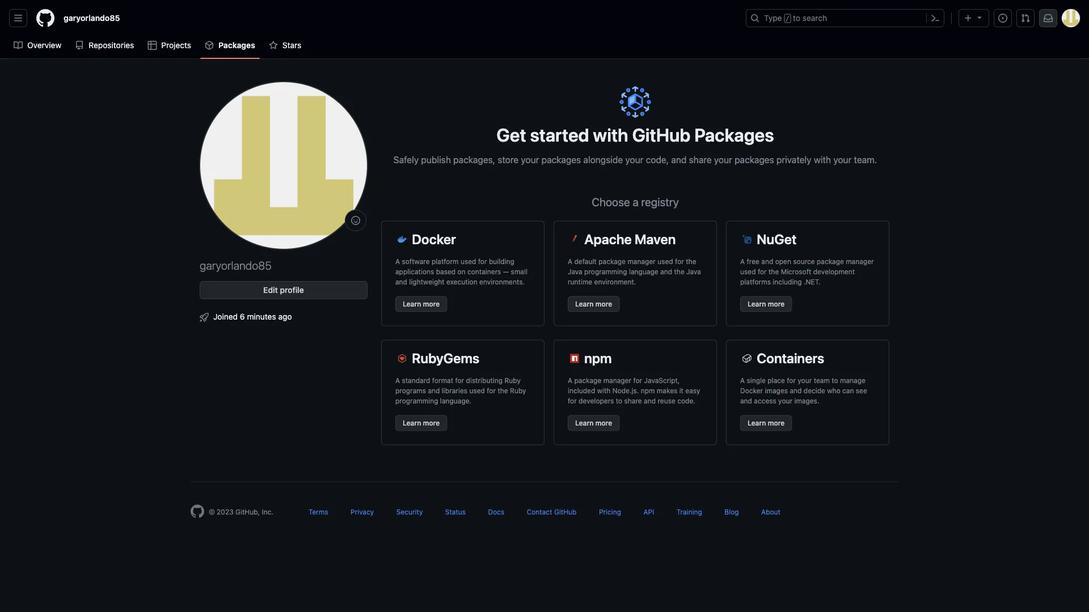 Task type: vqa. For each thing, say whether or not it's contained in the screenshot.
environment.
yes



Task type: describe. For each thing, give the bounding box(es) containing it.
environments.
[[479, 278, 525, 286]]

type
[[764, 13, 782, 23]]

github package registry icon image
[[619, 86, 651, 118]]

default
[[574, 258, 597, 266]]

used inside a software platform used for building applications based on containers — small and lightweight execution environments.
[[461, 258, 476, 266]]

for inside a software platform used for building applications based on containers — small and lightweight execution environments.
[[478, 258, 487, 266]]

for inside a single place for your team to manage docker images and decide who can see and access your images.
[[787, 377, 796, 385]]

1 vertical spatial packages
[[694, 124, 774, 146]]

more for containers
[[768, 420, 785, 427]]

containers
[[467, 268, 501, 276]]

api link
[[644, 509, 654, 517]]

status link
[[445, 509, 466, 517]]

to inside a single place for your team to manage docker images and decide who can see and access your images.
[[832, 377, 838, 385]]

programming inside a default package manager used for the java programming language and the java runtime environment.
[[584, 268, 627, 276]]

can
[[842, 387, 854, 395]]

1 horizontal spatial to
[[793, 13, 800, 23]]

registry
[[641, 195, 679, 209]]

manager inside "a free and open source package manager used for the microsoft development platforms including .net."
[[846, 258, 874, 266]]

2023
[[217, 509, 234, 517]]

inc.
[[262, 509, 273, 517]]

node.js.
[[613, 387, 639, 395]]

libraries
[[442, 387, 467, 395]]

0 vertical spatial ruby
[[505, 377, 521, 385]]

2 packages from the left
[[735, 154, 774, 165]]

maven
[[635, 231, 676, 247]]

projects link
[[143, 37, 196, 54]]

a software platform used for building applications based on containers — small and lightweight execution environments.
[[395, 258, 528, 286]]

language.
[[440, 397, 472, 405]]

plus image
[[964, 14, 973, 23]]

decide
[[804, 387, 825, 395]]

more for npm
[[596, 420, 612, 427]]

a
[[633, 195, 639, 209]]

package inside a package manager for javascript, included with node.js. npm makes it easy for developers to share and reuse code.
[[574, 377, 601, 385]]

get started with github packages
[[497, 124, 774, 146]]

makes
[[657, 387, 678, 395]]

learn more for docker
[[403, 300, 440, 308]]

/
[[786, 15, 790, 23]]

and up images.
[[790, 387, 802, 395]]

repo image
[[75, 41, 84, 50]]

edit profile button
[[200, 281, 368, 300]]

terms link
[[309, 509, 328, 517]]

team
[[814, 377, 830, 385]]

table image
[[148, 41, 157, 50]]

nuget
[[757, 231, 797, 247]]

for inside "a free and open source package manager used for the microsoft development platforms including .net."
[[758, 268, 767, 276]]

6
[[240, 312, 245, 321]]

docker inside a single place for your team to manage docker images and decide who can see and access your images.
[[740, 387, 763, 395]]

share inside a package manager for javascript, included with node.js. npm makes it easy for developers to share and reuse code.
[[624, 397, 642, 405]]

a for nuget
[[740, 258, 745, 266]]

access
[[754, 397, 776, 405]]

programming inside a standard format for distributing ruby programs and libraries used for the ruby programming language.
[[395, 397, 438, 405]]

joined 6 minutes ago
[[213, 312, 292, 321]]

for inside a default package manager used for the java programming language and the java runtime environment.
[[675, 258, 684, 266]]

single
[[747, 377, 766, 385]]

started
[[530, 124, 589, 146]]

stars link
[[264, 37, 306, 54]]

about
[[761, 509, 781, 517]]

open
[[775, 258, 791, 266]]

distributing
[[466, 377, 503, 385]]

triangle down image
[[975, 13, 984, 22]]

status
[[445, 509, 466, 517]]

1 horizontal spatial share
[[689, 154, 712, 165]]

development
[[813, 268, 855, 276]]

packages link
[[200, 37, 260, 54]]

packages,
[[453, 154, 495, 165]]

rubygems
[[412, 350, 480, 366]]

repositories link
[[70, 37, 139, 54]]

.net.
[[804, 278, 821, 286]]

type / to search
[[764, 13, 827, 23]]

a for docker
[[395, 258, 400, 266]]

change your avatar image
[[200, 82, 368, 250]]

programs
[[395, 387, 426, 395]]

training link
[[677, 509, 702, 517]]

search
[[803, 13, 827, 23]]

privacy link
[[351, 509, 374, 517]]

privacy
[[351, 509, 374, 517]]

publish
[[421, 154, 451, 165]]

pricing link
[[599, 509, 621, 517]]

issue opened image
[[998, 14, 1008, 23]]

1 vertical spatial homepage image
[[191, 505, 204, 519]]

for up node.js.
[[633, 377, 642, 385]]

and left access at bottom
[[740, 397, 752, 405]]

microsoft
[[781, 268, 811, 276]]

execution
[[447, 278, 477, 286]]

1 packages from the left
[[542, 154, 581, 165]]

a for rubygems
[[395, 377, 400, 385]]

notifications image
[[1044, 14, 1053, 23]]

manage
[[840, 377, 866, 385]]

pricing
[[599, 509, 621, 517]]

manager inside a package manager for javascript, included with node.js. npm makes it easy for developers to share and reuse code.
[[603, 377, 631, 385]]

0 vertical spatial with
[[593, 124, 628, 146]]

and right code,
[[671, 154, 687, 165]]

overview link
[[9, 37, 66, 54]]

runtime
[[568, 278, 592, 286]]

team.
[[854, 154, 877, 165]]

standard
[[402, 377, 430, 385]]

and inside a package manager for javascript, included with node.js. npm makes it easy for developers to share and reuse code.
[[644, 397, 656, 405]]

terms
[[309, 509, 328, 517]]

and inside a default package manager used for the java programming language and the java runtime environment.
[[660, 268, 672, 276]]

security
[[396, 509, 423, 517]]

easy
[[685, 387, 700, 395]]

place
[[768, 377, 785, 385]]

a for npm
[[568, 377, 572, 385]]

training
[[677, 509, 702, 517]]

used inside "a free and open source package manager used for the microsoft development platforms including .net."
[[740, 268, 756, 276]]

and inside "a free and open source package manager used for the microsoft development platforms including .net."
[[761, 258, 773, 266]]



Task type: locate. For each thing, give the bounding box(es) containing it.
more down access at bottom
[[768, 420, 785, 427]]

book image
[[14, 41, 23, 50]]

safely publish packages, store your packages alongside your code, and share your packages privately with your team.
[[394, 154, 877, 165]]

package
[[599, 258, 626, 266], [817, 258, 844, 266], [574, 377, 601, 385]]

free
[[747, 258, 760, 266]]

a inside a default package manager used for the java programming language and the java runtime environment.
[[568, 258, 572, 266]]

language
[[629, 268, 658, 276]]

learn more for containers
[[748, 420, 785, 427]]

1 horizontal spatial packages
[[735, 154, 774, 165]]

software
[[402, 258, 430, 266]]

used up the on
[[461, 258, 476, 266]]

©
[[209, 509, 215, 517]]

1 horizontal spatial npm
[[641, 387, 655, 395]]

learn more link down developers
[[568, 416, 620, 431]]

learn more link for containers
[[740, 416, 792, 431]]

projects
[[161, 41, 191, 50]]

learn more down runtime
[[575, 300, 612, 308]]

for up containers
[[478, 258, 487, 266]]

overview
[[27, 41, 61, 50]]

npm
[[584, 350, 612, 366], [641, 387, 655, 395]]

learn more link for npm
[[568, 416, 620, 431]]

a for containers
[[740, 377, 745, 385]]

java right language
[[686, 268, 701, 276]]

learn more link down runtime
[[568, 296, 620, 312]]

1 horizontal spatial docker
[[740, 387, 763, 395]]

0 horizontal spatial share
[[624, 397, 642, 405]]

manager
[[628, 258, 656, 266], [846, 258, 874, 266], [603, 377, 631, 385]]

included
[[568, 387, 595, 395]]

learn more for apache maven
[[575, 300, 612, 308]]

docker
[[412, 231, 456, 247], [740, 387, 763, 395]]

learn down developers
[[575, 420, 594, 427]]

1 horizontal spatial packages
[[694, 124, 774, 146]]

docker down single
[[740, 387, 763, 395]]

more for docker
[[423, 300, 440, 308]]

for up libraries
[[455, 377, 464, 385]]

joined
[[213, 312, 238, 321]]

on
[[458, 268, 466, 276]]

more for nuget
[[768, 300, 785, 308]]

package up development
[[817, 258, 844, 266]]

manager inside a default package manager used for the java programming language and the java runtime environment.
[[628, 258, 656, 266]]

homepage image
[[36, 9, 54, 27], [191, 505, 204, 519]]

developers
[[579, 397, 614, 405]]

apache
[[584, 231, 632, 247]]

for down distributing
[[487, 387, 496, 395]]

homepage image left © at the bottom of the page
[[191, 505, 204, 519]]

programming up environment.
[[584, 268, 627, 276]]

with inside a package manager for javascript, included with node.js. npm makes it easy for developers to share and reuse code.
[[597, 387, 611, 395]]

0 horizontal spatial npm
[[584, 350, 612, 366]]

manager up language
[[628, 258, 656, 266]]

learn more link for rubygems
[[395, 416, 447, 431]]

manager up development
[[846, 258, 874, 266]]

0 vertical spatial docker
[[412, 231, 456, 247]]

packages left privately
[[735, 154, 774, 165]]

docs
[[488, 509, 504, 517]]

to inside a package manager for javascript, included with node.js. npm makes it easy for developers to share and reuse code.
[[616, 397, 622, 405]]

edit
[[263, 286, 278, 295]]

rocket image
[[200, 313, 209, 322]]

store
[[498, 154, 519, 165]]

1 vertical spatial programming
[[395, 397, 438, 405]]

for
[[478, 258, 487, 266], [675, 258, 684, 266], [758, 268, 767, 276], [455, 377, 464, 385], [633, 377, 642, 385], [787, 377, 796, 385], [487, 387, 496, 395], [568, 397, 577, 405]]

used inside a standard format for distributing ruby programs and libraries used for the ruby programming language.
[[469, 387, 485, 395]]

0 horizontal spatial homepage image
[[36, 9, 54, 27]]

package inside "a free and open source package manager used for the microsoft development platforms including .net."
[[817, 258, 844, 266]]

garyorlando85 up repo icon
[[64, 13, 120, 23]]

containers
[[757, 350, 824, 366]]

learn down programs
[[403, 420, 421, 427]]

package image
[[205, 41, 214, 50]]

minutes
[[247, 312, 276, 321]]

source
[[793, 258, 815, 266]]

2 vertical spatial with
[[597, 387, 611, 395]]

package inside a default package manager used for the java programming language and the java runtime environment.
[[599, 258, 626, 266]]

package up environment.
[[599, 258, 626, 266]]

contact github link
[[527, 509, 577, 517]]

1 vertical spatial npm
[[641, 387, 655, 395]]

package up included
[[574, 377, 601, 385]]

learn more
[[403, 300, 440, 308], [575, 300, 612, 308], [748, 300, 785, 308], [403, 420, 440, 427], [575, 420, 612, 427], [748, 420, 785, 427]]

learn for nuget
[[748, 300, 766, 308]]

based
[[436, 268, 456, 276]]

images
[[765, 387, 788, 395]]

1 vertical spatial garyorlando85
[[200, 259, 272, 272]]

learn more for nuget
[[748, 300, 785, 308]]

a left default
[[568, 258, 572, 266]]

with up developers
[[597, 387, 611, 395]]

to up who
[[832, 377, 838, 385]]

1 horizontal spatial homepage image
[[191, 505, 204, 519]]

star image
[[269, 41, 278, 50]]

learn more link down platforms
[[740, 296, 792, 312]]

alongside
[[583, 154, 623, 165]]

a inside a single place for your team to manage docker images and decide who can see and access your images.
[[740, 377, 745, 385]]

1 java from the left
[[568, 268, 582, 276]]

more down programs
[[423, 420, 440, 427]]

a inside a package manager for javascript, included with node.js. npm makes it easy for developers to share and reuse code.
[[568, 377, 572, 385]]

a left single
[[740, 377, 745, 385]]

1 horizontal spatial java
[[686, 268, 701, 276]]

a package manager for javascript, included with node.js. npm makes it easy for developers to share and reuse code.
[[568, 377, 700, 405]]

more down including
[[768, 300, 785, 308]]

a single place for your team to manage docker images and decide who can see and access your images.
[[740, 377, 867, 405]]

learn more down access at bottom
[[748, 420, 785, 427]]

and inside a standard format for distributing ruby programs and libraries used for the ruby programming language.
[[428, 387, 440, 395]]

more for rubygems
[[423, 420, 440, 427]]

learn down runtime
[[575, 300, 594, 308]]

packages down started on the top of the page
[[542, 154, 581, 165]]

blog link
[[725, 509, 739, 517]]

1 vertical spatial docker
[[740, 387, 763, 395]]

more for apache maven
[[596, 300, 612, 308]]

profile
[[280, 286, 304, 295]]

learn more link down lightweight
[[395, 296, 447, 312]]

edit profile
[[263, 286, 304, 295]]

command palette image
[[931, 14, 940, 23]]

more down developers
[[596, 420, 612, 427]]

learn more link for apache maven
[[568, 296, 620, 312]]

learn down access at bottom
[[748, 420, 766, 427]]

see
[[856, 387, 867, 395]]

garyorlando85 up edit in the left top of the page
[[200, 259, 272, 272]]

learn more down developers
[[575, 420, 612, 427]]

used inside a default package manager used for the java programming language and the java runtime environment.
[[658, 258, 673, 266]]

2 vertical spatial to
[[616, 397, 622, 405]]

java up runtime
[[568, 268, 582, 276]]

and down format
[[428, 387, 440, 395]]

learn more down lightweight
[[403, 300, 440, 308]]

1 horizontal spatial programming
[[584, 268, 627, 276]]

for down maven
[[675, 258, 684, 266]]

learn down platforms
[[748, 300, 766, 308]]

learn for rubygems
[[403, 420, 421, 427]]

for right 'place'
[[787, 377, 796, 385]]

npm up included
[[584, 350, 612, 366]]

images.
[[794, 397, 819, 405]]

for up platforms
[[758, 268, 767, 276]]

github right contact
[[554, 509, 577, 517]]

repositories
[[89, 41, 134, 50]]

a
[[395, 258, 400, 266], [568, 258, 572, 266], [740, 258, 745, 266], [395, 377, 400, 385], [568, 377, 572, 385], [740, 377, 745, 385]]

contact
[[527, 509, 552, 517]]

1 vertical spatial to
[[832, 377, 838, 385]]

the inside "a free and open source package manager used for the microsoft development platforms including .net."
[[769, 268, 779, 276]]

platform
[[432, 258, 459, 266]]

platforms
[[740, 278, 771, 286]]

0 horizontal spatial programming
[[395, 397, 438, 405]]

a up included
[[568, 377, 572, 385]]

0 horizontal spatial packages
[[542, 154, 581, 165]]

stars
[[282, 41, 301, 50]]

learn more link down programs
[[395, 416, 447, 431]]

learn for npm
[[575, 420, 594, 427]]

programming down programs
[[395, 397, 438, 405]]

more down environment.
[[596, 300, 612, 308]]

api
[[644, 509, 654, 517]]

npm down the javascript,
[[641, 387, 655, 395]]

learn more link down access at bottom
[[740, 416, 792, 431]]

0 vertical spatial github
[[632, 124, 691, 146]]

ago
[[278, 312, 292, 321]]

0 horizontal spatial java
[[568, 268, 582, 276]]

small
[[511, 268, 528, 276]]

ruby
[[505, 377, 521, 385], [510, 387, 526, 395]]

more down lightweight
[[423, 300, 440, 308]]

a left software
[[395, 258, 400, 266]]

learn more for npm
[[575, 420, 612, 427]]

© 2023 github, inc.
[[209, 509, 273, 517]]

0 horizontal spatial garyorlando85
[[64, 13, 120, 23]]

—
[[503, 268, 509, 276]]

share down node.js.
[[624, 397, 642, 405]]

it
[[679, 387, 684, 395]]

a inside a standard format for distributing ruby programs and libraries used for the ruby programming language.
[[395, 377, 400, 385]]

a inside a software platform used for building applications based on containers — small and lightweight execution environments.
[[395, 258, 400, 266]]

garyorlando85 link
[[59, 9, 124, 27]]

share right code,
[[689, 154, 712, 165]]

0 horizontal spatial packages
[[218, 41, 255, 50]]

a left free
[[740, 258, 745, 266]]

0 vertical spatial to
[[793, 13, 800, 23]]

reuse
[[658, 397, 676, 405]]

0 vertical spatial homepage image
[[36, 9, 54, 27]]

safely
[[394, 154, 419, 165]]

to down node.js.
[[616, 397, 622, 405]]

learn for containers
[[748, 420, 766, 427]]

a for apache maven
[[568, 258, 572, 266]]

1 vertical spatial github
[[554, 509, 577, 517]]

1 vertical spatial with
[[814, 154, 831, 165]]

and right language
[[660, 268, 672, 276]]

code,
[[646, 154, 669, 165]]

about link
[[761, 509, 781, 517]]

manager up node.js.
[[603, 377, 631, 385]]

learn down lightweight
[[403, 300, 421, 308]]

lightweight
[[409, 278, 445, 286]]

with up alongside
[[593, 124, 628, 146]]

environment.
[[594, 278, 636, 286]]

learn more down programs
[[403, 420, 440, 427]]

applications
[[395, 268, 434, 276]]

0 vertical spatial share
[[689, 154, 712, 165]]

learn more link for docker
[[395, 296, 447, 312]]

docker up platform
[[412, 231, 456, 247]]

0 vertical spatial npm
[[584, 350, 612, 366]]

homepage image up overview
[[36, 9, 54, 27]]

2 horizontal spatial to
[[832, 377, 838, 385]]

for down included
[[568, 397, 577, 405]]

0 vertical spatial garyorlando85
[[64, 13, 120, 23]]

and right free
[[761, 258, 773, 266]]

used up language
[[658, 258, 673, 266]]

contact github
[[527, 509, 577, 517]]

learn more down platforms
[[748, 300, 785, 308]]

choose
[[592, 195, 630, 209]]

git pull request image
[[1021, 14, 1030, 23]]

the inside a standard format for distributing ruby programs and libraries used for the ruby programming language.
[[498, 387, 508, 395]]

0 horizontal spatial to
[[616, 397, 622, 405]]

0 horizontal spatial docker
[[412, 231, 456, 247]]

used down distributing
[[469, 387, 485, 395]]

a inside "a free and open source package manager used for the microsoft development platforms including .net."
[[740, 258, 745, 266]]

and down applications
[[395, 278, 407, 286]]

npm inside a package manager for javascript, included with node.js. npm makes it easy for developers to share and reuse code.
[[641, 387, 655, 395]]

and left reuse
[[644, 397, 656, 405]]

a default package manager used for the java programming language and the java runtime environment.
[[568, 258, 701, 286]]

0 horizontal spatial github
[[554, 509, 577, 517]]

learn more link for nuget
[[740, 296, 792, 312]]

0 vertical spatial programming
[[584, 268, 627, 276]]

security link
[[396, 509, 423, 517]]

packages
[[542, 154, 581, 165], [735, 154, 774, 165]]

and inside a software platform used for building applications based on containers — small and lightweight execution environments.
[[395, 278, 407, 286]]

to
[[793, 13, 800, 23], [832, 377, 838, 385], [616, 397, 622, 405]]

javascript,
[[644, 377, 680, 385]]

to right /
[[793, 13, 800, 23]]

packages
[[218, 41, 255, 50], [694, 124, 774, 146]]

1 horizontal spatial github
[[632, 124, 691, 146]]

a up programs
[[395, 377, 400, 385]]

2 java from the left
[[686, 268, 701, 276]]

learn for docker
[[403, 300, 421, 308]]

smiley image
[[351, 216, 360, 225]]

1 vertical spatial ruby
[[510, 387, 526, 395]]

1 vertical spatial share
[[624, 397, 642, 405]]

0 vertical spatial packages
[[218, 41, 255, 50]]

used down free
[[740, 268, 756, 276]]

learn more for rubygems
[[403, 420, 440, 427]]

format
[[432, 377, 453, 385]]

learn for apache maven
[[575, 300, 594, 308]]

with right privately
[[814, 154, 831, 165]]

including
[[773, 278, 802, 286]]

a free and open source package manager used for the microsoft development platforms including .net.
[[740, 258, 874, 286]]

privately
[[777, 154, 812, 165]]

1 horizontal spatial garyorlando85
[[200, 259, 272, 272]]

blog
[[725, 509, 739, 517]]

github up code,
[[632, 124, 691, 146]]

with
[[593, 124, 628, 146], [814, 154, 831, 165], [597, 387, 611, 395]]



